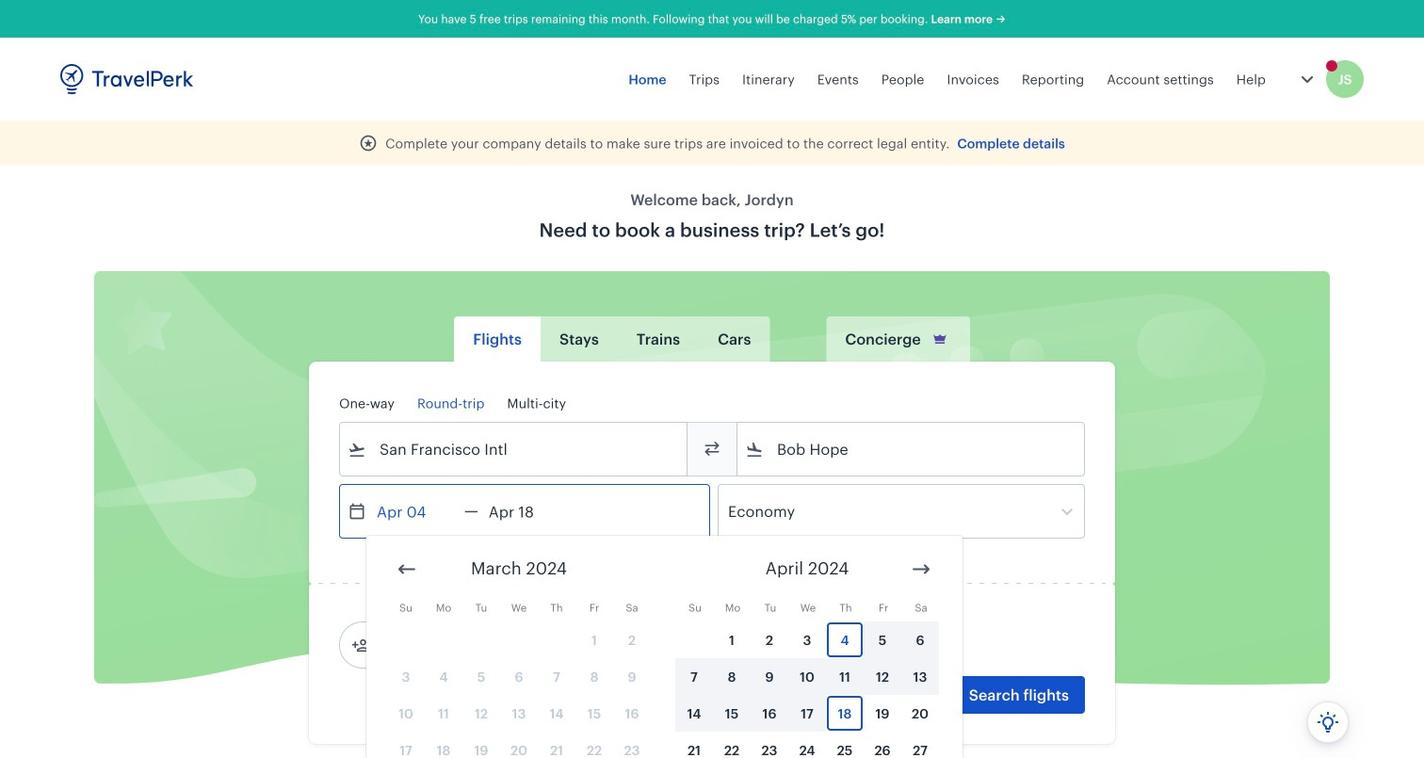 Task type: describe. For each thing, give the bounding box(es) containing it.
Return text field
[[478, 485, 576, 538]]

calendar application
[[366, 536, 1424, 758]]

Add first traveler search field
[[370, 630, 566, 660]]

Depart text field
[[366, 485, 464, 538]]



Task type: locate. For each thing, give the bounding box(es) containing it.
To search field
[[764, 434, 1060, 464]]

From search field
[[366, 434, 662, 464]]

move backward to switch to the previous month. image
[[396, 558, 418, 581]]

move forward to switch to the next month. image
[[910, 558, 932, 581]]



